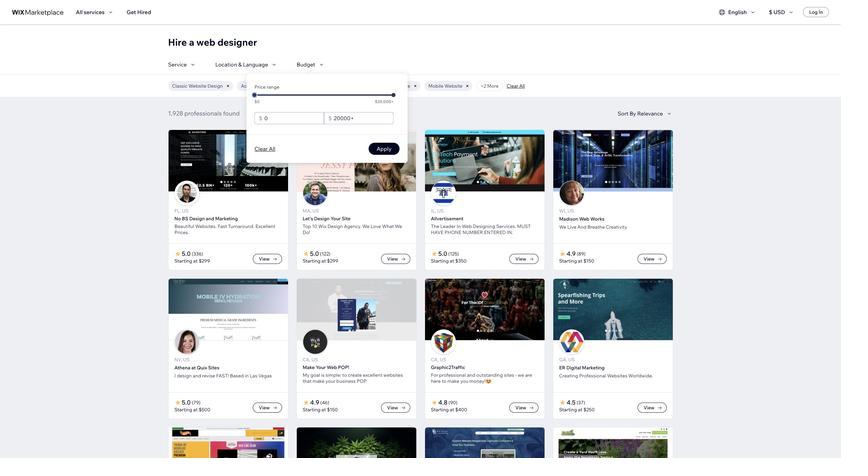 Task type: vqa. For each thing, say whether or not it's contained in the screenshot.
EDIT
no



Task type: describe. For each thing, give the bounding box(es) containing it.
( for 5.0 ( 125 )
[[449, 251, 450, 257]]

english
[[729, 9, 747, 15]]

4.8 ( 90 )
[[439, 399, 458, 406]]

log in button
[[804, 7, 829, 17]]

the
[[431, 223, 439, 229]]

relevance
[[638, 110, 663, 117]]

design up wix at left
[[314, 216, 330, 222]]

no bs design and marketing image
[[175, 181, 199, 205]]

my goal is simple: to create excellent websites that make your business pop
[[303, 372, 403, 384]]

sites
[[208, 365, 219, 371]]

$20,000 +
[[375, 99, 394, 104]]

$150 for 4.9 ( 46 )
[[327, 407, 338, 413]]

beautiful websites. fast turnaround. excellent prices.
[[175, 223, 275, 235]]

website for advanced
[[264, 83, 282, 89]]

professional
[[580, 373, 606, 379]]

no
[[175, 216, 181, 222]]

classic
[[172, 83, 188, 89]]

las
[[250, 373, 257, 379]]

more
[[487, 83, 499, 89]]

starting at $400
[[431, 407, 467, 413]]

at for 4.5 ( 37 )
[[578, 407, 583, 413]]

make inside the for professional and outstanding sites - we are here to make you money!😍
[[448, 378, 460, 384]]

are
[[525, 372, 532, 378]]

view link for 4.9 ( 46 )
[[381, 403, 410, 413]]

us for 4.5 ( 37 )
[[569, 357, 575, 363]]

79
[[193, 400, 199, 406]]

hired
[[137, 9, 151, 15]]

4.9 ( 46 )
[[310, 399, 329, 406]]

kyle barr portfolio image
[[425, 428, 545, 458]]

5.0 ( 336 )
[[182, 250, 203, 258]]

) for 4.8 ( 90 )
[[456, 400, 458, 406]]

125
[[450, 251, 458, 257]]

revise
[[202, 373, 215, 379]]

prices.
[[175, 229, 189, 235]]

ga, us
[[560, 357, 575, 363]]

$0
[[255, 99, 260, 104]]

$299 for 5.0 ( 122 )
[[327, 258, 338, 264]]

( for 4.8 ( 90 )
[[449, 400, 450, 406]]

all inside button
[[76, 9, 83, 15]]

( for 4.9 ( 46 )
[[320, 400, 322, 406]]

) for 4.9 ( 46 )
[[328, 400, 329, 406]]

fl, us
[[175, 208, 189, 214]]

garcia landscaping image
[[553, 428, 673, 458]]

5.0 ( 79 )
[[182, 399, 201, 406]]

mundo systems image
[[553, 130, 673, 191]]

we inside madison web works element
[[560, 224, 567, 230]]

at for 5.0 ( 122 )
[[322, 258, 326, 264]]

excellent
[[256, 223, 275, 229]]

-
[[515, 372, 517, 378]]

is
[[321, 372, 325, 378]]

services.
[[496, 223, 516, 229]]

us for 4.8 ( 90 )
[[440, 357, 446, 363]]

5.0 for 5.0 ( 122 )
[[310, 250, 319, 258]]

starting at $250
[[560, 407, 595, 413]]

for
[[431, 372, 438, 378]]

beautiful
[[175, 223, 194, 229]]

pop
[[357, 378, 367, 384]]

ca, for 4.8
[[431, 357, 439, 363]]

mobile
[[429, 83, 444, 89]]

5.0 for 5.0 ( 336 )
[[182, 250, 191, 258]]

$ usd
[[769, 9, 785, 15]]

5.0 for 5.0 ( 125 )
[[439, 250, 447, 258]]

design for advanced website design
[[283, 83, 299, 89]]

my
[[303, 372, 310, 378]]

4.9 for 4.9 ( 46 )
[[310, 399, 319, 406]]

web inside make your web pop! 'element'
[[327, 364, 337, 371]]

at left quix
[[191, 365, 196, 371]]

90
[[450, 400, 456, 406]]

design inside top 10 wix design agency. we love what we do!
[[328, 223, 343, 229]]

nv,
[[175, 357, 182, 363]]

all inside filter by group
[[520, 83, 525, 89]]

er digital marketing image
[[560, 330, 584, 354]]

view for 5.0 ( 122 )
[[387, 256, 398, 262]]

athena at quix sites
[[175, 365, 219, 371]]

classic website design
[[172, 83, 223, 89]]

view link for 5.0 ( 122 )
[[381, 254, 410, 264]]

no bs design and marketing element
[[49, 130, 842, 270]]

your
[[326, 378, 336, 384]]

outstanding
[[477, 372, 503, 378]]

professional
[[439, 372, 466, 378]]

advanced
[[241, 83, 263, 89]]

we
[[518, 372, 524, 378]]

and
[[578, 224, 587, 230]]

based
[[230, 373, 244, 379]]

starting for 4.8 ( 90 )
[[431, 407, 449, 413]]

) for 5.0 ( 336 )
[[202, 251, 203, 257]]

graphic2traffic image
[[432, 330, 456, 354]]

and for 5.0
[[193, 373, 201, 379]]

creating
[[560, 373, 578, 379]]

fintech payment solu image
[[425, 130, 545, 191]]

get hired
[[127, 9, 151, 15]]

mobile iv drip image
[[168, 279, 288, 340]]

5.0 for 5.0 ( 79 )
[[182, 399, 191, 406]]

0 horizontal spatial $
[[259, 115, 262, 122]]

websites
[[607, 373, 628, 379]]

il, us
[[431, 208, 444, 214]]

view link for 5.0 ( 336 )
[[253, 254, 282, 264]]

entered
[[484, 229, 506, 235]]

filter by group
[[168, 81, 525, 91]]

1,928 professionals found
[[168, 110, 240, 117]]

0 horizontal spatial clear all
[[255, 145, 276, 152]]

madison web works image
[[560, 181, 584, 205]]

language
[[243, 61, 268, 68]]

english button
[[719, 8, 757, 16]]

$ inside button
[[769, 9, 773, 15]]

in.
[[507, 229, 513, 235]]

+2 more
[[481, 83, 499, 89]]

range
[[267, 84, 280, 90]]

websites.
[[195, 223, 217, 229]]

hire
[[168, 36, 187, 48]]

+2
[[481, 83, 486, 89]]

) for 5.0 ( 122 )
[[329, 251, 331, 257]]

122
[[322, 251, 329, 257]]

at for 5.0 ( 79 )
[[193, 407, 198, 413]]

diecast max image
[[168, 428, 288, 458]]

$150 for 4.9 ( 89 )
[[584, 258, 595, 264]]

web inside the leader in web designing services. must have phone number entered in.
[[462, 223, 472, 229]]

simple:
[[326, 372, 341, 378]]

( for 5.0 ( 336 )
[[192, 251, 193, 257]]

agency.
[[344, 223, 362, 229]]

apply button
[[369, 143, 400, 155]]

madison web works
[[560, 216, 605, 222]]

starting for 4.9 ( 46 )
[[303, 407, 321, 413]]

have
[[431, 229, 444, 235]]

us for 5.0 ( 336 )
[[182, 208, 189, 214]]

starting at $150 for 4.9 ( 89 )
[[560, 258, 595, 264]]

let's design your site element
[[177, 130, 842, 270]]

dr dallas dance image
[[297, 279, 416, 340]]

view link for 4.5 ( 37 )
[[638, 403, 667, 413]]



Task type: locate. For each thing, give the bounding box(es) containing it.
view for 4.5 ( 37 )
[[644, 405, 655, 411]]

( for 5.0 ( 79 )
[[192, 400, 193, 406]]

ca, us for 4.8
[[431, 357, 446, 363]]

1 horizontal spatial starting at $299
[[303, 258, 338, 264]]

make your web pop! image
[[303, 330, 327, 354]]

to inside my goal is simple: to create excellent websites that make your business pop
[[343, 372, 347, 378]]

to
[[343, 372, 347, 378], [442, 378, 447, 384]]

services
[[84, 9, 105, 15]]

1 ca, us from the left
[[303, 357, 318, 363]]

view link inside er digital marketing element
[[638, 403, 667, 413]]

1 make from the left
[[313, 378, 325, 384]]

1 vertical spatial clear all button
[[255, 145, 276, 153]]

nv, us
[[175, 357, 190, 363]]

0 vertical spatial all
[[76, 9, 83, 15]]

4 website from the left
[[445, 83, 463, 89]]

marketing up the professional
[[582, 365, 605, 371]]

location
[[215, 61, 237, 68]]

view link inside madison web works element
[[638, 254, 667, 264]]

at down the 46
[[322, 407, 326, 413]]

creativity
[[606, 224, 628, 230]]

starting at $150 for 4.9 ( 46 )
[[303, 407, 338, 413]]

view inside make your web pop! 'element'
[[387, 405, 398, 411]]

us up 'make'
[[312, 357, 318, 363]]

ca, up graphic2traffic
[[431, 357, 439, 363]]

1 starting at $299 from the left
[[175, 258, 210, 264]]

at down 89
[[578, 258, 583, 264]]

number
[[463, 229, 483, 235]]

$ usd button
[[769, 8, 796, 16]]

0 horizontal spatial your
[[316, 364, 326, 371]]

starting for 4.5 ( 37 )
[[560, 407, 577, 413]]

design
[[177, 373, 192, 379]]

1 horizontal spatial starting at $150
[[560, 258, 595, 264]]

view link inside graphic2traffic element
[[510, 403, 539, 413]]

view inside allvertisement element
[[516, 256, 527, 262]]

starting at $299 for 5.0 ( 122 )
[[303, 258, 338, 264]]

starting down 5.0 ( 125 )
[[431, 258, 449, 264]]

0 horizontal spatial to
[[343, 372, 347, 378]]

us for 4.9 ( 46 )
[[312, 357, 318, 363]]

ca, inside make your web pop! 'element'
[[303, 357, 311, 363]]

4.9 inside madison web works element
[[567, 250, 576, 258]]

at inside no bs design and marketing element
[[193, 258, 198, 264]]

( inside 4.5 ( 37 )
[[577, 400, 578, 406]]

starting at $150 inside make your web pop! 'element'
[[303, 407, 338, 413]]

starting for 5.0 ( 122 )
[[303, 258, 321, 264]]

at for 4.9 ( 89 )
[[578, 258, 583, 264]]

5.0 up starting at $350
[[439, 250, 447, 258]]

( inside 5.0 ( 125 )
[[449, 251, 450, 257]]

view for 5.0 ( 79 )
[[259, 405, 270, 411]]

0 horizontal spatial 4.9
[[310, 399, 319, 406]]

1 horizontal spatial marketing
[[582, 365, 605, 371]]

graphic2traffic element
[[306, 278, 842, 419]]

goal
[[311, 372, 320, 378]]

1 vertical spatial $150
[[327, 407, 338, 413]]

1 horizontal spatial all
[[269, 145, 276, 152]]

make right that
[[313, 378, 325, 384]]

view link for 4.8 ( 90 )
[[510, 403, 539, 413]]

starting for 5.0 ( 79 )
[[175, 407, 192, 413]]

service button
[[168, 60, 197, 69]]

( right 4.5
[[577, 400, 578, 406]]

us right ma,
[[313, 208, 319, 214]]

view for 4.9 ( 89 )
[[644, 256, 655, 262]]

1 horizontal spatial 4.9
[[567, 250, 576, 258]]

$500
[[199, 407, 210, 413]]

2 vertical spatial web
[[327, 364, 337, 371]]

0 horizontal spatial make
[[313, 378, 325, 384]]

design down location in the left top of the page
[[208, 83, 223, 89]]

1 vertical spatial clear all
[[255, 145, 276, 152]]

$150 down 89
[[584, 258, 595, 264]]

graphic2traffic
[[431, 364, 465, 371]]

0 vertical spatial in
[[819, 9, 823, 15]]

( inside 4.9 ( 46 )
[[320, 400, 322, 406]]

view inside madison web works element
[[644, 256, 655, 262]]

create
[[348, 372, 362, 378]]

0 horizontal spatial we
[[363, 223, 370, 229]]

$150 down the 46
[[327, 407, 338, 413]]

2 horizontal spatial we
[[560, 224, 567, 230]]

4.9 left 89
[[567, 250, 576, 258]]

your inside make your web pop! 'element'
[[316, 364, 326, 371]]

view link inside make your web pop! 'element'
[[381, 403, 410, 413]]

us inside let's design your site element
[[313, 208, 319, 214]]

jl investors image
[[168, 130, 288, 191]]

us inside no bs design and marketing element
[[182, 208, 189, 214]]

allvertisement
[[431, 216, 464, 222]]

and down athena at quix sites
[[193, 373, 201, 379]]

us right fl,
[[182, 208, 189, 214]]

1 $299 from the left
[[199, 258, 210, 264]]

website right mobile
[[445, 83, 463, 89]]

ga,
[[560, 357, 568, 363]]

2 starting at $299 from the left
[[303, 258, 338, 264]]

view link inside no bs design and marketing element
[[253, 254, 282, 264]]

view link for 5.0 ( 79 )
[[253, 403, 282, 413]]

starting inside make your web pop! 'element'
[[303, 407, 321, 413]]

at inside allvertisement element
[[450, 258, 454, 264]]

0 vertical spatial 4.9
[[567, 250, 576, 258]]

) inside 4.9 ( 89 )
[[584, 251, 586, 257]]

1 horizontal spatial ca, us
[[431, 357, 446, 363]]

design up websites.
[[189, 216, 205, 222]]

website for classic
[[189, 83, 207, 89]]

( for 5.0 ( 122 )
[[320, 251, 322, 257]]

( for 4.9 ( 89 )
[[577, 251, 579, 257]]

us for 5.0 ( 79 )
[[183, 357, 190, 363]]

( inside 5.0 ( 122 )
[[320, 251, 322, 257]]

in right the log at the top
[[819, 9, 823, 15]]

ca, inside graphic2traffic element
[[431, 357, 439, 363]]

starting down 4.8
[[431, 407, 449, 413]]

5.0 up starting at $500
[[182, 399, 191, 406]]

starting at $299 inside let's design your site element
[[303, 258, 338, 264]]

in inside the log in button
[[819, 9, 823, 15]]

0 vertical spatial starting at $150
[[560, 258, 595, 264]]

ca, us
[[303, 357, 318, 363], [431, 357, 446, 363]]

apply
[[377, 145, 392, 152]]

) inside 5.0 ( 125 )
[[458, 251, 459, 257]]

wix
[[318, 223, 327, 229]]

1 horizontal spatial $150
[[584, 258, 595, 264]]

( up starting at $500
[[192, 400, 193, 406]]

4.9 for 4.9 ( 89 )
[[567, 250, 576, 258]]

0 horizontal spatial starting at $299
[[175, 258, 210, 264]]

us
[[182, 208, 189, 214], [313, 208, 319, 214], [437, 208, 444, 214], [568, 208, 574, 214], [183, 357, 190, 363], [312, 357, 318, 363], [440, 357, 446, 363], [569, 357, 575, 363]]

0 horizontal spatial ca, us
[[303, 357, 318, 363]]

for professional and outstanding sites - we are here to make you money!😍
[[431, 372, 532, 384]]

and for 4.8
[[467, 372, 476, 378]]

and
[[206, 216, 214, 222], [467, 372, 476, 378], [193, 373, 201, 379]]

log
[[810, 9, 818, 15]]

view for 5.0 ( 336 )
[[259, 256, 270, 262]]

starting down 4.9 ( 46 )
[[303, 407, 321, 413]]

view link inside 'athena at quix sites' 'element'
[[253, 403, 282, 413]]

4.8
[[439, 399, 448, 406]]

) for 4.9 ( 89 )
[[584, 251, 586, 257]]

us up digital
[[569, 357, 575, 363]]

migrate website
[[374, 83, 411, 89]]

us inside 'athena at quix sites' 'element'
[[183, 357, 190, 363]]

1 vertical spatial marketing
[[582, 365, 605, 371]]

us up graphic2traffic
[[440, 357, 446, 363]]

il,
[[431, 208, 436, 214]]

at down 336
[[193, 258, 198, 264]]

view inside er digital marketing element
[[644, 405, 655, 411]]

0 vertical spatial web
[[580, 216, 590, 222]]

website for migrate
[[393, 83, 411, 89]]

at for 4.9 ( 46 )
[[322, 407, 326, 413]]

1 horizontal spatial your
[[331, 216, 341, 222]]

athena
[[175, 365, 190, 371]]

your up is on the left bottom of the page
[[316, 364, 326, 371]]

bahamas spearfishing image
[[553, 279, 673, 340]]

( up starting at $350
[[449, 251, 450, 257]]

website for mobile
[[445, 83, 463, 89]]

0 horizontal spatial ca,
[[303, 357, 311, 363]]

0 vertical spatial clear all button
[[507, 83, 525, 89]]

make
[[313, 378, 325, 384], [448, 378, 460, 384]]

no bs design and marketing
[[175, 216, 238, 222]]

2 ca, from the left
[[431, 357, 439, 363]]

3 website from the left
[[393, 83, 411, 89]]

by
[[630, 110, 636, 117]]

starting at $299 down 5.0 ( 122 )
[[303, 258, 338, 264]]

digital
[[567, 365, 581, 371]]

let's
[[303, 216, 313, 222]]

2 ca, us from the left
[[431, 357, 446, 363]]

1 ca, from the left
[[303, 357, 311, 363]]

starting down 5.0 ( 336 )
[[175, 258, 192, 264]]

2 vertical spatial all
[[269, 145, 276, 152]]

1 vertical spatial web
[[462, 223, 472, 229]]

a
[[189, 36, 194, 48]]

5.0 left 336
[[182, 250, 191, 258]]

at inside graphic2traffic element
[[450, 407, 454, 413]]

2 horizontal spatial $
[[769, 9, 773, 15]]

make your web pop! element
[[177, 278, 842, 419]]

to down pop!
[[343, 372, 347, 378]]

0 vertical spatial marketing
[[215, 216, 238, 222]]

view for 4.9 ( 46 )
[[387, 405, 398, 411]]

( right 4.8
[[449, 400, 450, 406]]

at for 4.8 ( 90 )
[[450, 407, 454, 413]]

( inside 5.0 ( 336 )
[[192, 251, 193, 257]]

to inside the for professional and outstanding sites - we are here to make you money!😍
[[442, 378, 447, 384]]

athena at quix sites element
[[49, 278, 842, 419]]

price
[[255, 84, 266, 90]]

and left the "outstanding"
[[467, 372, 476, 378]]

clear all button
[[507, 83, 525, 89], [255, 145, 276, 153]]

designing
[[473, 223, 495, 229]]

view inside no bs design and marketing element
[[259, 256, 270, 262]]

wi, us
[[560, 208, 574, 214]]

1 vertical spatial all
[[520, 83, 525, 89]]

) inside 5.0 ( 336 )
[[202, 251, 203, 257]]

the leader in web designing services. must have phone number entered in.
[[431, 223, 531, 235]]

works
[[591, 216, 605, 222]]

1 horizontal spatial $
[[329, 115, 332, 122]]

1 vertical spatial starting at $150
[[303, 407, 338, 413]]

view inside graphic2traffic element
[[516, 405, 527, 411]]

4.9 left the 46
[[310, 399, 319, 406]]

1 horizontal spatial $299
[[327, 258, 338, 264]]

( down beautiful
[[192, 251, 193, 257]]

view link
[[253, 254, 282, 264], [381, 254, 410, 264], [510, 254, 539, 264], [638, 254, 667, 264], [253, 403, 282, 413], [381, 403, 410, 413], [510, 403, 539, 413], [638, 403, 667, 413]]

design for no bs design and marketing
[[189, 216, 205, 222]]

( inside the 5.0 ( 79 )
[[192, 400, 193, 406]]

0 horizontal spatial web
[[327, 364, 337, 371]]

0 horizontal spatial $299
[[199, 258, 210, 264]]

4.9 inside make your web pop! 'element'
[[310, 399, 319, 406]]

starting inside graphic2traffic element
[[431, 407, 449, 413]]

us for 5.0 ( 125 )
[[437, 208, 444, 214]]

starting inside allvertisement element
[[431, 258, 449, 264]]

starting down 5.0 ( 122 )
[[303, 258, 321, 264]]

us right nv,
[[183, 357, 190, 363]]

starting down 4.9 ( 89 )
[[560, 258, 577, 264]]

1 website from the left
[[189, 83, 207, 89]]

starting down 4.5
[[560, 407, 577, 413]]

view for 4.8 ( 90 )
[[516, 405, 527, 411]]

) inside 5.0 ( 122 )
[[329, 251, 331, 257]]

starting for 4.9 ( 89 )
[[560, 258, 577, 264]]

starting inside no bs design and marketing element
[[175, 258, 192, 264]]

) for 5.0 ( 79 )
[[199, 400, 201, 406]]

us inside madison web works element
[[568, 208, 574, 214]]

( down wix at left
[[320, 251, 322, 257]]

0 vertical spatial clear
[[507, 83, 519, 89]]

and inside 'athena at quix sites' 'element'
[[193, 373, 201, 379]]

view link inside allvertisement element
[[510, 254, 539, 264]]

at down 37
[[578, 407, 583, 413]]

make
[[303, 364, 315, 371]]

1 horizontal spatial make
[[448, 378, 460, 384]]

website up +
[[393, 83, 411, 89]]

0 horizontal spatial all
[[76, 9, 83, 15]]

2 make from the left
[[448, 378, 460, 384]]

at for 5.0 ( 336 )
[[193, 258, 198, 264]]

web up and
[[580, 216, 590, 222]]

your left site
[[331, 216, 341, 222]]

us inside er digital marketing element
[[569, 357, 575, 363]]

2 horizontal spatial web
[[580, 216, 590, 222]]

clear all inside filter by group
[[507, 83, 525, 89]]

er
[[560, 365, 566, 371]]

$150 inside make your web pop! 'element'
[[327, 407, 338, 413]]

1 horizontal spatial clear all button
[[507, 83, 525, 89]]

) inside 4.8 ( 90 )
[[456, 400, 458, 406]]

$299 for 5.0 ( 336 )
[[199, 258, 210, 264]]

web right "phone"
[[462, 223, 472, 229]]

at inside let's design your site element
[[322, 258, 326, 264]]

) for 5.0 ( 125 )
[[458, 251, 459, 257]]

ca, up 'make'
[[303, 357, 311, 363]]

0 vertical spatial $150
[[584, 258, 595, 264]]

( for 4.5 ( 37 )
[[577, 400, 578, 406]]

j place social image
[[297, 130, 416, 191]]

we left the love
[[363, 223, 370, 229]]

0 vertical spatial clear all
[[507, 83, 525, 89]]

0 horizontal spatial and
[[193, 373, 201, 379]]

$299 down 122
[[327, 258, 338, 264]]

design for classic website design
[[208, 83, 223, 89]]

leader
[[441, 223, 456, 229]]

log in
[[810, 9, 823, 15]]

( inside 4.9 ( 89 )
[[577, 251, 579, 257]]

None number field
[[262, 113, 322, 124]]

phone
[[445, 229, 462, 235]]

( down and
[[577, 251, 579, 257]]

view link for 4.9 ( 89 )
[[638, 254, 667, 264]]

$20,000
[[375, 99, 391, 104]]

driving terps image
[[297, 428, 416, 458]]

to right here
[[442, 378, 447, 384]]

starting at $150 inside madison web works element
[[560, 258, 595, 264]]

athena at quix sites image
[[175, 330, 199, 354]]

in right leader at the right of the page
[[457, 223, 461, 229]]

0 horizontal spatial $150
[[327, 407, 338, 413]]

0 horizontal spatial clear
[[255, 145, 268, 152]]

ca, us up graphic2traffic
[[431, 357, 446, 363]]

starting inside madison web works element
[[560, 258, 577, 264]]

$299 inside let's design your site element
[[327, 258, 338, 264]]

view inside 'athena at quix sites' 'element'
[[259, 405, 270, 411]]

we right "what" on the left of page
[[395, 223, 402, 229]]

us inside allvertisement element
[[437, 208, 444, 214]]

starting inside let's design your site element
[[303, 258, 321, 264]]

+
[[391, 99, 394, 104]]

starting at $299 down 5.0 ( 336 )
[[175, 258, 210, 264]]

worldwide.
[[629, 373, 653, 379]]

1 vertical spatial in
[[457, 223, 461, 229]]

clear inside filter by group
[[507, 83, 519, 89]]

location & language button
[[215, 60, 278, 69]]

starting inside 'athena at quix sites' 'element'
[[175, 407, 192, 413]]

at for 5.0 ( 125 )
[[450, 258, 454, 264]]

1,928
[[168, 110, 183, 117]]

design down let's design your site
[[328, 223, 343, 229]]

us right il,
[[437, 208, 444, 214]]

0 horizontal spatial starting at $150
[[303, 407, 338, 413]]

and inside the for professional and outstanding sites - we are here to make you money!😍
[[467, 372, 476, 378]]

madison
[[560, 216, 579, 222]]

and up websites.
[[206, 216, 214, 222]]

0 horizontal spatial marketing
[[215, 216, 238, 222]]

at inside make your web pop! 'element'
[[322, 407, 326, 413]]

view for 5.0 ( 125 )
[[516, 256, 527, 262]]

designer
[[218, 36, 257, 48]]

5.0 left 122
[[310, 250, 319, 258]]

1 vertical spatial clear
[[255, 145, 268, 152]]

sort
[[618, 110, 629, 117]]

fast
[[218, 223, 227, 229]]

) for 4.5 ( 37 )
[[584, 400, 585, 406]]

marketing
[[215, 216, 238, 222], [582, 365, 605, 371]]

us for 5.0 ( 122 )
[[313, 208, 319, 214]]

$150 inside madison web works element
[[584, 258, 595, 264]]

starting for 5.0 ( 336 )
[[175, 258, 192, 264]]

marketing up fast on the left
[[215, 216, 238, 222]]

None field
[[332, 113, 391, 124]]

1 horizontal spatial web
[[462, 223, 472, 229]]

) inside 4.9 ( 46 )
[[328, 400, 329, 406]]

website right advanced
[[264, 83, 282, 89]]

us right wi,
[[568, 208, 574, 214]]

5.0 inside allvertisement element
[[439, 250, 447, 258]]

at down 79
[[193, 407, 198, 413]]

here
[[431, 378, 441, 384]]

ma,
[[303, 208, 312, 214]]

let's design your site
[[303, 216, 351, 222]]

at down 90
[[450, 407, 454, 413]]

5.0 ( 125 )
[[439, 250, 459, 258]]

us for 4.9 ( 89 )
[[568, 208, 574, 214]]

er digital marketing element
[[434, 278, 842, 419]]

love collectables image
[[425, 279, 545, 340]]

5.0 inside let's design your site element
[[310, 250, 319, 258]]

money!😍
[[470, 378, 492, 384]]

starting at $299
[[175, 258, 210, 264], [303, 258, 338, 264]]

allvertisement image
[[432, 181, 456, 205]]

starting at $150 down 4.9 ( 46 )
[[303, 407, 338, 413]]

web up simple:
[[327, 364, 337, 371]]

let's design your site image
[[303, 181, 327, 205]]

0 horizontal spatial clear all button
[[255, 145, 276, 153]]

we
[[363, 223, 370, 229], [395, 223, 402, 229], [560, 224, 567, 230]]

ca, for 4.9
[[303, 357, 311, 363]]

1 horizontal spatial ca,
[[431, 357, 439, 363]]

5.0 inside no bs design and marketing element
[[182, 250, 191, 258]]

0 horizontal spatial in
[[457, 223, 461, 229]]

allvertisement element
[[306, 130, 842, 270]]

5.0 inside 'athena at quix sites' 'element'
[[182, 399, 191, 406]]

make inside my goal is simple: to create excellent websites that make your business pop
[[313, 378, 325, 384]]

hire a web designer
[[168, 36, 257, 48]]

view link inside let's design your site element
[[381, 254, 410, 264]]

starting at $150 down 4.9 ( 89 )
[[560, 258, 595, 264]]

) inside the 5.0 ( 79 )
[[199, 400, 201, 406]]

1 horizontal spatial clear
[[507, 83, 519, 89]]

2 horizontal spatial all
[[520, 83, 525, 89]]

2 $299 from the left
[[327, 258, 338, 264]]

make your web pop!
[[303, 364, 349, 371]]

us inside graphic2traffic element
[[440, 357, 446, 363]]

excellent
[[363, 372, 383, 378]]

ma, us
[[303, 208, 319, 214]]

wi,
[[560, 208, 567, 214]]

1 horizontal spatial we
[[395, 223, 402, 229]]

clear all button inside filter by group
[[507, 83, 525, 89]]

2 website from the left
[[264, 83, 282, 89]]

at down 125
[[450, 258, 454, 264]]

ca, us for 4.9
[[303, 357, 318, 363]]

1 horizontal spatial clear all
[[507, 83, 525, 89]]

what
[[382, 223, 394, 229]]

your inside let's design your site element
[[331, 216, 341, 222]]

$
[[769, 9, 773, 15], [259, 115, 262, 122], [329, 115, 332, 122]]

design right range
[[283, 83, 299, 89]]

( inside 4.8 ( 90 )
[[449, 400, 450, 406]]

we left live
[[560, 224, 567, 230]]

web
[[197, 36, 215, 48]]

1 horizontal spatial and
[[206, 216, 214, 222]]

starting for 5.0 ( 125 )
[[431, 258, 449, 264]]

1 vertical spatial your
[[316, 364, 326, 371]]

view link for 5.0 ( 125 )
[[510, 254, 539, 264]]

professionals
[[185, 110, 222, 117]]

budget button
[[297, 60, 325, 69]]

1 vertical spatial 4.9
[[310, 399, 319, 406]]

starting inside er digital marketing element
[[560, 407, 577, 413]]

make left the you
[[448, 378, 460, 384]]

view inside let's design your site element
[[387, 256, 398, 262]]

ca, us inside graphic2traffic element
[[431, 357, 446, 363]]

at inside er digital marketing element
[[578, 407, 583, 413]]

i design and revise fast! based in las vegas
[[175, 373, 272, 379]]

web inside madison web works element
[[580, 216, 590, 222]]

at inside madison web works element
[[578, 258, 583, 264]]

at down 122
[[322, 258, 326, 264]]

website right the classic
[[189, 83, 207, 89]]

er digital marketing
[[560, 365, 605, 371]]

us inside make your web pop! 'element'
[[312, 357, 318, 363]]

( down is on the left bottom of the page
[[320, 400, 322, 406]]

madison web works element
[[434, 130, 842, 270]]

2 horizontal spatial and
[[467, 372, 476, 378]]

starting at $299 for 5.0 ( 336 )
[[175, 258, 210, 264]]

$299 down 336
[[199, 258, 210, 264]]

that
[[303, 378, 312, 384]]

1 horizontal spatial in
[[819, 9, 823, 15]]

in inside the leader in web designing services. must have phone number entered in.
[[457, 223, 461, 229]]

i
[[175, 373, 176, 379]]

budget
[[297, 61, 315, 68]]

) inside 4.5 ( 37 )
[[584, 400, 585, 406]]

ca, us inside make your web pop! 'element'
[[303, 357, 318, 363]]

$299 inside no bs design and marketing element
[[199, 258, 210, 264]]

starting at $299 inside no bs design and marketing element
[[175, 258, 210, 264]]

$400
[[455, 407, 467, 413]]

0 vertical spatial your
[[331, 216, 341, 222]]

ca, us up 'make'
[[303, 357, 318, 363]]

view
[[259, 256, 270, 262], [387, 256, 398, 262], [516, 256, 527, 262], [644, 256, 655, 262], [259, 405, 270, 411], [387, 405, 398, 411], [516, 405, 527, 411], [644, 405, 655, 411]]

business
[[337, 378, 356, 384]]

1 horizontal spatial to
[[442, 378, 447, 384]]

found
[[223, 110, 240, 117]]

starting at $500
[[175, 407, 210, 413]]

starting down the 5.0 ( 79 )
[[175, 407, 192, 413]]

love
[[371, 223, 381, 229]]



